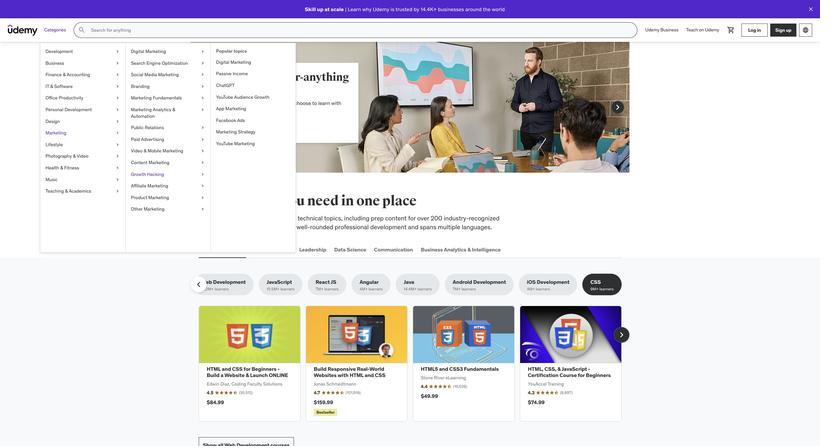 Task type: vqa. For each thing, say whether or not it's contained in the screenshot.
Fewer
no



Task type: describe. For each thing, give the bounding box(es) containing it.
css inside 'html and css for beginners - build a website & launch online'
[[232, 366, 243, 373]]

learners inside css 9m+ learners
[[599, 287, 614, 292]]

html5 and css3 fundamentals
[[421, 366, 499, 373]]

rounded
[[310, 223, 333, 231]]

xsmall image for design
[[115, 118, 120, 125]]

search engine optimization
[[131, 60, 188, 66]]

with inside build responsive real-world websites with html and css
[[338, 372, 349, 379]]

html5 and css3 fundamentals link
[[421, 366, 499, 373]]

xsmall image for marketing analytics & automation
[[200, 107, 205, 113]]

xsmall image for product marketing
[[200, 195, 205, 201]]

css,
[[545, 366, 556, 373]]

0 vertical spatial a
[[247, 124, 250, 130]]

automation
[[131, 113, 155, 119]]

learn
[[348, 6, 361, 12]]

video & mobile marketing link
[[126, 145, 211, 157]]

web development
[[200, 246, 245, 253]]

search engine optimization link
[[126, 57, 211, 69]]

content
[[131, 160, 148, 166]]

html inside 'html and css for beginners - build a website & launch online'
[[207, 366, 221, 373]]

product
[[131, 195, 147, 201]]

build for teams
[[222, 70, 250, 84]]

react js 7m+ learners
[[316, 279, 339, 292]]

youtube for youtube marketing
[[216, 141, 233, 147]]

marketing down topics
[[230, 59, 251, 65]]

intelligence
[[472, 246, 501, 253]]

marketing down hacking
[[148, 183, 168, 189]]

technical
[[298, 214, 323, 222]]

leadership
[[299, 246, 326, 253]]

optimization
[[162, 60, 188, 66]]

search
[[131, 60, 145, 66]]

digital marketing for income
[[216, 59, 251, 65]]

affiliate marketing link
[[126, 180, 211, 192]]

launch
[[250, 372, 268, 379]]

development link
[[40, 46, 125, 57]]

0 vertical spatial previous image
[[197, 102, 208, 113]]

submit search image
[[78, 26, 86, 34]]

certification
[[528, 372, 558, 379]]

skill
[[305, 6, 316, 12]]

course
[[560, 372, 577, 379]]

xsmall image for teaching & academics
[[115, 188, 120, 195]]

xsmall image for lifestyle
[[115, 142, 120, 148]]

xsmall image for health & fitness
[[115, 165, 120, 171]]

passive
[[216, 71, 232, 77]]

is
[[391, 6, 394, 12]]

learners inside ios development 4m+ learners
[[536, 287, 550, 292]]

it for it & software
[[46, 83, 49, 89]]

200
[[431, 214, 442, 222]]

social media marketing
[[131, 72, 179, 78]]

html5
[[421, 366, 438, 373]]

businesses
[[438, 6, 464, 12]]

digital marketing link for engine
[[126, 46, 211, 57]]

udemy image
[[8, 25, 38, 36]]

income
[[233, 71, 248, 77]]

carousel element containing build ready-for-anything teams
[[191, 42, 629, 173]]

javascript inside html, css, & javascript - certification course for beginners
[[562, 366, 587, 373]]

prep
[[371, 214, 384, 222]]

see
[[222, 100, 231, 106]]

15.5m+
[[267, 287, 279, 292]]

xsmall image for music
[[115, 177, 120, 183]]

marketing down search engine optimization link
[[158, 72, 179, 78]]

xsmall image for marketing
[[115, 130, 120, 136]]

other
[[131, 206, 143, 212]]

learners inside 'web development 12.2m+ learners'
[[215, 287, 229, 292]]

html and css for beginners - build a website & launch online
[[207, 366, 288, 379]]

social media marketing link
[[126, 69, 211, 81]]

javascript inside the javascript 15.5m+ learners
[[267, 279, 292, 286]]

0 vertical spatial the
[[483, 6, 491, 12]]

development inside development link
[[46, 48, 73, 54]]

choose a language image
[[802, 27, 809, 33]]

xsmall image for branding
[[200, 83, 205, 90]]

css inside css 9m+ learners
[[590, 279, 601, 286]]

sign
[[775, 27, 785, 33]]

carousel element containing html and css for beginners - build a website & launch online
[[199, 306, 629, 422]]

& right the "finance"
[[63, 72, 66, 78]]

multiple
[[438, 223, 460, 231]]

anything
[[303, 70, 349, 84]]

html and css for beginners - build a website & launch online link
[[207, 366, 288, 379]]

trusted
[[396, 6, 412, 12]]

chatgpt
[[216, 82, 235, 88]]

& inside html, css, & javascript - certification course for beginners
[[557, 366, 561, 373]]

digital marketing link for income
[[211, 57, 296, 68]]

scale
[[331, 6, 344, 12]]

& left "mobile"
[[144, 148, 147, 154]]

it certifications button
[[251, 242, 293, 258]]

our
[[238, 223, 247, 231]]

health
[[46, 165, 59, 171]]

xsmall image for personal development
[[115, 107, 120, 113]]

0 horizontal spatial in
[[341, 193, 354, 210]]

learners inside java 14.4m+ learners
[[418, 287, 432, 292]]

xsmall image for social media marketing
[[200, 72, 205, 78]]

data science
[[334, 246, 366, 253]]

android
[[453, 279, 472, 286]]

growth hacking element
[[211, 43, 296, 253]]

content marketing link
[[126, 157, 211, 169]]

xsmall image for other marketing
[[200, 206, 205, 213]]

web development button
[[199, 242, 246, 258]]

9m+
[[590, 287, 599, 292]]

xsmall image for search engine optimization
[[200, 60, 205, 67]]

web development 12.2m+ learners
[[201, 279, 246, 292]]

xsmall image for office productivity
[[115, 95, 120, 101]]

request a demo link
[[222, 119, 269, 135]]

sign up
[[775, 27, 792, 33]]

music link
[[40, 174, 125, 186]]

hacking
[[147, 171, 164, 177]]

and inside 'html and css for beginners - build a website & launch online'
[[222, 366, 231, 373]]

html inside build responsive real-world websites with html and css
[[350, 372, 364, 379]]

build inside 'html and css for beginners - build a website & launch online'
[[207, 372, 219, 379]]

learners inside the 'react js 7m+ learners'
[[324, 287, 339, 292]]

js
[[331, 279, 336, 286]]

organizations
[[261, 100, 293, 106]]

office productivity
[[46, 95, 83, 101]]

teaching & academics link
[[40, 186, 125, 197]]

web for web development
[[200, 246, 211, 253]]

growth hacking link
[[126, 169, 211, 180]]

covering critical workplace skills to technical topics, including prep content for over 200 industry-recognized certifications, our catalog supports well-rounded professional development and spans multiple languages.
[[199, 214, 500, 231]]

responsive
[[328, 366, 356, 373]]

media
[[144, 72, 157, 78]]

strategy
[[238, 129, 255, 135]]

certifications,
[[199, 223, 236, 231]]

marketing down "strategy"
[[234, 141, 255, 147]]

marketing analytics & automation
[[131, 107, 175, 119]]

react
[[316, 279, 330, 286]]

spans
[[420, 223, 436, 231]]

xsmall image for growth hacking
[[200, 171, 205, 178]]

development for android development 7m+ learners
[[473, 279, 506, 286]]

a inside 'html and css for beginners - build a website & launch online'
[[221, 372, 223, 379]]

css3
[[449, 366, 463, 373]]

marketing up engine
[[145, 48, 166, 54]]

learners inside "angular 4m+ learners"
[[369, 287, 383, 292]]

in inside "link"
[[757, 27, 761, 33]]

marketing down product marketing
[[144, 206, 164, 212]]

websites
[[314, 372, 337, 379]]

including
[[344, 214, 369, 222]]

design
[[46, 118, 60, 124]]

udemy business
[[645, 27, 679, 33]]

other marketing
[[131, 206, 164, 212]]

7m+ for react js
[[316, 287, 323, 292]]

facebook ads
[[216, 117, 245, 123]]

youtube for youtube audience growth
[[216, 94, 233, 100]]

public relations
[[131, 125, 164, 131]]

udemy business link
[[641, 22, 682, 38]]

categories
[[44, 27, 66, 33]]

youtube marketing
[[216, 141, 255, 147]]

facebook ads link
[[211, 115, 296, 126]]

& right health
[[60, 165, 63, 171]]

& right teaching on the left top of page
[[65, 188, 68, 194]]

1 vertical spatial growth
[[131, 171, 146, 177]]

world
[[370, 366, 384, 373]]



Task type: locate. For each thing, give the bounding box(es) containing it.
- right launch
[[278, 366, 280, 373]]

to inside build ready-for-anything teams see why leading organizations choose to learn with udemy business.
[[312, 100, 317, 106]]

xsmall image inside finance & accounting link
[[115, 72, 120, 78]]

xsmall image for paid advertising
[[200, 136, 205, 143]]

marketing down branding
[[131, 95, 152, 101]]

xsmall image inside teaching & academics link
[[115, 188, 120, 195]]

and inside covering critical workplace skills to technical topics, including prep content for over 200 industry-recognized certifications, our catalog supports well-rounded professional development and spans multiple languages.
[[408, 223, 418, 231]]

7m+ for android development
[[453, 287, 461, 292]]

business inside button
[[421, 246, 443, 253]]

1 horizontal spatial in
[[757, 27, 761, 33]]

4m+ down angular
[[360, 287, 368, 292]]

0 horizontal spatial javascript
[[267, 279, 292, 286]]

beginners inside 'html and css for beginners - build a website & launch online'
[[252, 366, 276, 373]]

xsmall image inside other marketing link
[[200, 206, 205, 213]]

javascript up 15.5m+
[[267, 279, 292, 286]]

2 youtube from the top
[[216, 141, 233, 147]]

development right android on the bottom of the page
[[473, 279, 506, 286]]

digital for search engine optimization
[[131, 48, 144, 54]]

digital up search at the left top of page
[[131, 48, 144, 54]]

development down 'office productivity' link
[[64, 107, 92, 113]]

0 horizontal spatial css
[[232, 366, 243, 373]]

1 horizontal spatial html
[[350, 372, 364, 379]]

why right the learn
[[362, 6, 372, 12]]

for inside 'html and css for beginners - build a website & launch online'
[[244, 366, 250, 373]]

fundamentals
[[153, 95, 182, 101], [464, 366, 499, 373]]

0 horizontal spatial fundamentals
[[153, 95, 182, 101]]

xsmall image inside 'office productivity' link
[[115, 95, 120, 101]]

1 vertical spatial digital marketing
[[216, 59, 251, 65]]

& down the marketing fundamentals link
[[172, 107, 175, 113]]

for right 'course'
[[578, 372, 585, 379]]

0 horizontal spatial business
[[46, 60, 64, 66]]

you
[[281, 193, 305, 210]]

development inside web development button
[[212, 246, 245, 253]]

web inside web development button
[[200, 246, 211, 253]]

development inside "personal development" link
[[64, 107, 92, 113]]

marketing down facebook
[[216, 129, 237, 135]]

marketing fundamentals
[[131, 95, 182, 101]]

digital marketing for engine
[[131, 48, 166, 54]]

1 horizontal spatial a
[[247, 124, 250, 130]]

shopping cart with 0 items image
[[727, 26, 735, 34]]

1 horizontal spatial javascript
[[562, 366, 587, 373]]

0 horizontal spatial a
[[221, 372, 223, 379]]

by
[[414, 6, 419, 12]]

2 horizontal spatial build
[[314, 366, 327, 373]]

1 horizontal spatial video
[[131, 148, 143, 154]]

1 vertical spatial to
[[290, 214, 296, 222]]

0 vertical spatial it
[[46, 83, 49, 89]]

marketing analytics & automation link
[[126, 104, 211, 122]]

growth hacking
[[131, 171, 164, 177]]

youtube
[[216, 94, 233, 100], [216, 141, 233, 147]]

1 vertical spatial business
[[46, 60, 64, 66]]

xsmall image for content marketing
[[200, 160, 205, 166]]

to inside covering critical workplace skills to technical topics, including prep content for over 200 industry-recognized certifications, our catalog supports well-rounded professional development and spans multiple languages.
[[290, 214, 296, 222]]

7m+ inside "android development 7m+ learners"
[[453, 287, 461, 292]]

0 horizontal spatial video
[[77, 153, 88, 159]]

web inside 'web development 12.2m+ learners'
[[201, 279, 212, 286]]

skills up supports
[[275, 214, 289, 222]]

mobile
[[148, 148, 161, 154]]

4m+ inside ios development 4m+ learners
[[527, 287, 535, 292]]

build
[[222, 70, 250, 84], [314, 366, 327, 373], [207, 372, 219, 379]]

1 vertical spatial skills
[[275, 214, 289, 222]]

1 vertical spatial previous image
[[193, 280, 204, 290]]

development for ios development 4m+ learners
[[537, 279, 569, 286]]

leading
[[243, 100, 260, 106]]

3 learners from the left
[[324, 287, 339, 292]]

0 vertical spatial to
[[312, 100, 317, 106]]

categories button
[[40, 22, 70, 38]]

up
[[317, 6, 323, 12], [786, 27, 792, 33]]

1 vertical spatial analytics
[[444, 246, 466, 253]]

0 horizontal spatial 4m+
[[360, 287, 368, 292]]

xsmall image for public relations
[[200, 125, 205, 131]]

css
[[590, 279, 601, 286], [232, 366, 243, 373], [375, 372, 385, 379]]

build inside build ready-for-anything teams see why leading organizations choose to learn with udemy business.
[[222, 70, 250, 84]]

log in link
[[742, 24, 768, 37]]

development for personal development
[[64, 107, 92, 113]]

0 horizontal spatial up
[[317, 6, 323, 12]]

1 horizontal spatial analytics
[[444, 246, 466, 253]]

topic filters element
[[191, 274, 622, 296]]

7m+ down android on the bottom of the page
[[453, 287, 461, 292]]

1 horizontal spatial digital
[[216, 59, 229, 65]]

html left world
[[350, 372, 364, 379]]

growth down chatgpt link
[[254, 94, 269, 100]]

xsmall image inside "paid advertising" link
[[200, 136, 205, 143]]

xsmall image inside search engine optimization link
[[200, 60, 205, 67]]

xsmall image inside public relations link
[[200, 125, 205, 131]]

xsmall image inside the product marketing link
[[200, 195, 205, 201]]

business.
[[240, 107, 262, 114]]

close image
[[808, 6, 814, 12]]

xsmall image for affiliate marketing
[[200, 183, 205, 189]]

digital marketing link up income on the top left
[[211, 57, 296, 68]]

xsmall image
[[115, 48, 120, 55], [200, 60, 205, 67], [115, 72, 120, 78], [200, 72, 205, 78], [115, 95, 120, 101], [115, 107, 120, 113], [200, 125, 205, 131], [200, 136, 205, 143], [200, 148, 205, 155], [200, 160, 205, 166], [115, 165, 120, 171], [200, 171, 205, 178]]

7m+ inside the 'react js 7m+ learners'
[[316, 287, 323, 292]]

xsmall image for marketing fundamentals
[[200, 95, 205, 101]]

0 horizontal spatial the
[[220, 193, 241, 210]]

2 learners from the left
[[280, 287, 295, 292]]

finance & accounting
[[46, 72, 90, 78]]

business down spans
[[421, 246, 443, 253]]

1 vertical spatial with
[[338, 372, 349, 379]]

xsmall image inside growth hacking link
[[200, 171, 205, 178]]

udemy inside build ready-for-anything teams see why leading organizations choose to learn with udemy business.
[[222, 107, 239, 114]]

business for business
[[46, 60, 64, 66]]

to
[[312, 100, 317, 106], [290, 214, 296, 222]]

4m+
[[360, 287, 368, 292], [527, 287, 535, 292]]

xsmall image
[[200, 48, 205, 55], [115, 60, 120, 67], [115, 83, 120, 90], [200, 83, 205, 90], [200, 95, 205, 101], [200, 107, 205, 113], [115, 118, 120, 125], [115, 130, 120, 136], [115, 142, 120, 148], [115, 153, 120, 160], [115, 177, 120, 183], [200, 183, 205, 189], [115, 188, 120, 195], [200, 195, 205, 201], [200, 206, 205, 213]]

1 horizontal spatial why
[[362, 6, 372, 12]]

beginners right website
[[252, 366, 276, 373]]

previous image
[[197, 102, 208, 113], [193, 280, 204, 290]]

xsmall image inside marketing analytics & automation link
[[200, 107, 205, 113]]

css right real-
[[375, 372, 385, 379]]

analytics for business
[[444, 246, 466, 253]]

xsmall image inside video & mobile marketing link
[[200, 148, 205, 155]]

place
[[382, 193, 417, 210]]

build ready-for-anything teams see why leading organizations choose to learn with udemy business.
[[222, 70, 349, 114]]

xsmall image for video & mobile marketing
[[200, 148, 205, 155]]

1 horizontal spatial growth
[[254, 94, 269, 100]]

0 horizontal spatial to
[[290, 214, 296, 222]]

the up critical
[[220, 193, 241, 210]]

css inside build responsive real-world websites with html and css
[[375, 372, 385, 379]]

the left world
[[483, 6, 491, 12]]

0 vertical spatial youtube
[[216, 94, 233, 100]]

xsmall image inside "personal development" link
[[115, 107, 120, 113]]

& up fitness
[[73, 153, 76, 159]]

xsmall image inside design link
[[115, 118, 120, 125]]

0 horizontal spatial build
[[207, 372, 219, 379]]

1 horizontal spatial build
[[222, 70, 250, 84]]

well-
[[297, 223, 310, 231]]

4 learners from the left
[[369, 287, 383, 292]]

2 7m+ from the left
[[453, 287, 461, 292]]

1 horizontal spatial beginners
[[586, 372, 611, 379]]

xsmall image inside business link
[[115, 60, 120, 67]]

xsmall image inside branding link
[[200, 83, 205, 90]]

digital down popular
[[216, 59, 229, 65]]

up for skill
[[317, 6, 323, 12]]

catalog
[[248, 223, 269, 231]]

0 horizontal spatial -
[[278, 366, 280, 373]]

digital for passive income
[[216, 59, 229, 65]]

& left launch
[[246, 372, 249, 379]]

4m+ down ios
[[527, 287, 535, 292]]

1 vertical spatial javascript
[[562, 366, 587, 373]]

2 horizontal spatial css
[[590, 279, 601, 286]]

xsmall image inside content marketing link
[[200, 160, 205, 166]]

affiliate marketing
[[131, 183, 168, 189]]

carousel element
[[191, 42, 629, 173], [199, 306, 629, 422]]

growth up affiliate
[[131, 171, 146, 177]]

1 horizontal spatial 7m+
[[453, 287, 461, 292]]

business left teach
[[660, 27, 679, 33]]

why for |
[[362, 6, 372, 12]]

7 learners from the left
[[536, 287, 550, 292]]

affiliate
[[131, 183, 146, 189]]

product marketing
[[131, 195, 169, 201]]

1 horizontal spatial digital marketing
[[216, 59, 251, 65]]

0 vertical spatial growth
[[254, 94, 269, 100]]

1 vertical spatial carousel element
[[199, 306, 629, 422]]

html,
[[528, 366, 543, 373]]

& up office
[[50, 83, 53, 89]]

1 horizontal spatial up
[[786, 27, 792, 33]]

1 horizontal spatial digital marketing link
[[211, 57, 296, 68]]

1 vertical spatial why
[[232, 100, 242, 106]]

css up 9m+
[[590, 279, 601, 286]]

it left certifications
[[253, 246, 257, 253]]

0 vertical spatial fundamentals
[[153, 95, 182, 101]]

& left intelligence
[[467, 246, 471, 253]]

marketing inside 'link'
[[225, 106, 246, 112]]

udemy inside teach on udemy link
[[705, 27, 719, 33]]

request
[[226, 124, 246, 130]]

professional
[[335, 223, 369, 231]]

0 horizontal spatial why
[[232, 100, 242, 106]]

1 learners from the left
[[215, 287, 229, 292]]

it & software
[[46, 83, 73, 89]]

youtube down marketing strategy
[[216, 141, 233, 147]]

0 vertical spatial next image
[[612, 102, 623, 113]]

digital inside growth hacking element
[[216, 59, 229, 65]]

1 vertical spatial next image
[[616, 330, 627, 340]]

real-
[[357, 366, 370, 373]]

business for business analytics & intelligence
[[421, 246, 443, 253]]

personal
[[46, 107, 63, 113]]

marketing
[[145, 48, 166, 54], [230, 59, 251, 65], [158, 72, 179, 78], [131, 95, 152, 101], [225, 106, 246, 112], [131, 107, 152, 113], [216, 129, 237, 135], [46, 130, 66, 136], [234, 141, 255, 147], [162, 148, 183, 154], [149, 160, 169, 166], [148, 183, 168, 189], [148, 195, 169, 201], [144, 206, 164, 212]]

1 horizontal spatial to
[[312, 100, 317, 106]]

fundamentals right css3 at right
[[464, 366, 499, 373]]

5 learners from the left
[[418, 287, 432, 292]]

learners
[[215, 287, 229, 292], [280, 287, 295, 292], [324, 287, 339, 292], [369, 287, 383, 292], [418, 287, 432, 292], [462, 287, 476, 292], [536, 287, 550, 292], [599, 287, 614, 292]]

analytics inside the marketing analytics & automation
[[153, 107, 171, 113]]

it inside button
[[253, 246, 257, 253]]

4m+ inside "angular 4m+ learners"
[[360, 287, 368, 292]]

next image
[[612, 102, 623, 113], [616, 330, 627, 340]]

youtube audience growth link
[[211, 92, 296, 103]]

relations
[[145, 125, 164, 131]]

digital marketing link up optimization
[[126, 46, 211, 57]]

development for web development
[[212, 246, 245, 253]]

business up the "finance"
[[46, 60, 64, 66]]

& inside 'link'
[[73, 153, 76, 159]]

udemy inside udemy business link
[[645, 27, 659, 33]]

xsmall image inside affiliate marketing link
[[200, 183, 205, 189]]

xsmall image inside it & software link
[[115, 83, 120, 90]]

css left launch
[[232, 366, 243, 373]]

0 horizontal spatial 7m+
[[316, 287, 323, 292]]

analytics inside button
[[444, 246, 466, 253]]

skills inside covering critical workplace skills to technical topics, including prep content for over 200 industry-recognized certifications, our catalog supports well-rounded professional development and spans multiple languages.
[[275, 214, 289, 222]]

marketing down video & mobile marketing
[[149, 160, 169, 166]]

& right css,
[[557, 366, 561, 373]]

digital marketing down 'popular topics'
[[216, 59, 251, 65]]

engine
[[146, 60, 161, 66]]

development right ios
[[537, 279, 569, 286]]

xsmall image for photography & video
[[115, 153, 120, 160]]

xsmall image for development
[[115, 48, 120, 55]]

video down paid
[[131, 148, 143, 154]]

paid
[[131, 136, 140, 142]]

0 horizontal spatial digital marketing link
[[126, 46, 211, 57]]

with right websites
[[338, 372, 349, 379]]

academics
[[69, 188, 91, 194]]

photography
[[46, 153, 72, 159]]

and inside build responsive real-world websites with html and css
[[365, 372, 374, 379]]

1 4m+ from the left
[[360, 287, 368, 292]]

why right see
[[232, 100, 242, 106]]

development inside ios development 4m+ learners
[[537, 279, 569, 286]]

for-
[[285, 70, 303, 84]]

on
[[699, 27, 704, 33]]

1 vertical spatial a
[[221, 372, 223, 379]]

javascript right css,
[[562, 366, 587, 373]]

beginners right 'course'
[[586, 372, 611, 379]]

marketing up lifestyle
[[46, 130, 66, 136]]

for left over
[[408, 214, 416, 222]]

data
[[334, 246, 346, 253]]

development inside "android development 7m+ learners"
[[473, 279, 506, 286]]

video inside 'link'
[[77, 153, 88, 159]]

world
[[492, 6, 505, 12]]

to up supports
[[290, 214, 296, 222]]

xsmall image for finance & accounting
[[115, 72, 120, 78]]

0 vertical spatial carousel element
[[191, 42, 629, 173]]

audience
[[234, 94, 253, 100]]

digital marketing inside growth hacking element
[[216, 59, 251, 65]]

marketing down affiliate marketing link
[[148, 195, 169, 201]]

& inside the marketing analytics & automation
[[172, 107, 175, 113]]

log
[[748, 27, 756, 33]]

learners inside the javascript 15.5m+ learners
[[280, 287, 295, 292]]

marketing fundamentals link
[[126, 92, 211, 104]]

0 vertical spatial web
[[200, 246, 211, 253]]

0 vertical spatial in
[[757, 27, 761, 33]]

- right 'course'
[[588, 366, 590, 373]]

learners inside "android development 7m+ learners"
[[462, 287, 476, 292]]

angular 4m+ learners
[[360, 279, 383, 292]]

xsmall image inside music link
[[115, 177, 120, 183]]

1 horizontal spatial fundamentals
[[464, 366, 499, 373]]

0 vertical spatial business
[[660, 27, 679, 33]]

up right sign
[[786, 27, 792, 33]]

web up 12.2m+
[[201, 279, 212, 286]]

analytics down multiple
[[444, 246, 466, 253]]

2 horizontal spatial business
[[660, 27, 679, 33]]

development
[[46, 48, 73, 54], [64, 107, 92, 113], [212, 246, 245, 253], [213, 279, 246, 286], [473, 279, 506, 286], [537, 279, 569, 286]]

0 horizontal spatial digital marketing
[[131, 48, 166, 54]]

Search for anything text field
[[90, 25, 629, 36]]

2 - from the left
[[588, 366, 590, 373]]

photography & video link
[[40, 151, 125, 162]]

app
[[216, 106, 224, 112]]

development down certifications,
[[212, 246, 245, 253]]

& inside button
[[467, 246, 471, 253]]

html left website
[[207, 366, 221, 373]]

2 vertical spatial business
[[421, 246, 443, 253]]

0 horizontal spatial beginners
[[252, 366, 276, 373]]

it for it certifications
[[253, 246, 257, 253]]

lifestyle link
[[40, 139, 125, 151]]

0 vertical spatial skills
[[244, 193, 279, 210]]

leadership button
[[298, 242, 328, 258]]

1 horizontal spatial business
[[421, 246, 443, 253]]

0 vertical spatial analytics
[[153, 107, 171, 113]]

communication
[[374, 246, 413, 253]]

1 vertical spatial it
[[253, 246, 257, 253]]

0 horizontal spatial analytics
[[153, 107, 171, 113]]

xsmall image inside the marketing link
[[115, 130, 120, 136]]

and
[[408, 223, 418, 231], [222, 366, 231, 373], [439, 366, 448, 373], [365, 372, 374, 379]]

up left at
[[317, 6, 323, 12]]

up for sign
[[786, 27, 792, 33]]

xsmall image inside the "social media marketing" link
[[200, 72, 205, 78]]

1 vertical spatial in
[[341, 193, 354, 210]]

web down certifications,
[[200, 246, 211, 253]]

fundamentals down branding link at the left top of page
[[153, 95, 182, 101]]

youtube marketing link
[[211, 138, 296, 150]]

for inside html, css, & javascript - certification course for beginners
[[578, 372, 585, 379]]

passive income
[[216, 71, 248, 77]]

video down the lifestyle link
[[77, 153, 88, 159]]

1 horizontal spatial for
[[408, 214, 416, 222]]

development for web development 12.2m+ learners
[[213, 279, 246, 286]]

0 vertical spatial digital marketing
[[131, 48, 166, 54]]

marketing inside the marketing analytics & automation
[[131, 107, 152, 113]]

html, css, & javascript - certification course for beginners
[[528, 366, 611, 379]]

xsmall image inside photography & video 'link'
[[115, 153, 120, 160]]

critical
[[225, 214, 244, 222]]

8 learners from the left
[[599, 287, 614, 292]]

science
[[347, 246, 366, 253]]

analytics down marketing fundamentals
[[153, 107, 171, 113]]

1 horizontal spatial the
[[483, 6, 491, 12]]

beginners inside html, css, & javascript - certification course for beginners
[[586, 372, 611, 379]]

in up including
[[341, 193, 354, 210]]

1 horizontal spatial 4m+
[[527, 287, 535, 292]]

previous image inside topic filters element
[[193, 280, 204, 290]]

all the skills you need in one place
[[199, 193, 417, 210]]

0 vertical spatial digital
[[131, 48, 144, 54]]

2 horizontal spatial for
[[578, 372, 585, 379]]

2 4m+ from the left
[[527, 287, 535, 292]]

1 vertical spatial digital
[[216, 59, 229, 65]]

xsmall image inside the marketing fundamentals link
[[200, 95, 205, 101]]

6 learners from the left
[[462, 287, 476, 292]]

teaching & academics
[[46, 188, 91, 194]]

marketing up automation
[[131, 107, 152, 113]]

development inside 'web development 12.2m+ learners'
[[213, 279, 246, 286]]

xsmall image inside health & fitness link
[[115, 165, 120, 171]]

0 horizontal spatial html
[[207, 366, 221, 373]]

development
[[370, 223, 407, 231]]

java 14.4m+ learners
[[404, 279, 432, 292]]

1 horizontal spatial -
[[588, 366, 590, 373]]

xsmall image for it & software
[[115, 83, 120, 90]]

udemy
[[373, 6, 389, 12], [645, 27, 659, 33], [705, 27, 719, 33], [222, 107, 239, 114]]

0 horizontal spatial it
[[46, 83, 49, 89]]

0 horizontal spatial growth
[[131, 171, 146, 177]]

why for teams
[[232, 100, 242, 106]]

ready-
[[252, 70, 285, 84]]

xsmall image inside the lifestyle link
[[115, 142, 120, 148]]

office productivity link
[[40, 92, 125, 104]]

build for websites
[[314, 366, 327, 373]]

0 vertical spatial up
[[317, 6, 323, 12]]

1 youtube from the top
[[216, 94, 233, 100]]

sign up link
[[770, 24, 797, 37]]

youtube audience growth
[[216, 94, 269, 100]]

for inside covering critical workplace skills to technical topics, including prep content for over 200 industry-recognized certifications, our catalog supports well-rounded professional development and spans multiple languages.
[[408, 214, 416, 222]]

web for web development 12.2m+ learners
[[201, 279, 212, 286]]

1 vertical spatial up
[[786, 27, 792, 33]]

0 vertical spatial why
[[362, 6, 372, 12]]

marketing up facebook ads
[[225, 106, 246, 112]]

1 vertical spatial fundamentals
[[464, 366, 499, 373]]

1 7m+ from the left
[[316, 287, 323, 292]]

0 vertical spatial javascript
[[267, 279, 292, 286]]

for left online
[[244, 366, 250, 373]]

fundamentals inside the marketing fundamentals link
[[153, 95, 182, 101]]

chatgpt link
[[211, 80, 296, 92]]

over
[[417, 214, 429, 222]]

youtube down chatgpt
[[216, 94, 233, 100]]

with right learn
[[331, 100, 341, 106]]

skills up workplace
[[244, 193, 279, 210]]

css 9m+ learners
[[590, 279, 614, 292]]

popular
[[216, 48, 233, 54]]

1 horizontal spatial css
[[375, 372, 385, 379]]

development up 12.2m+
[[213, 279, 246, 286]]

1 vertical spatial the
[[220, 193, 241, 210]]

html, css, & javascript - certification course for beginners link
[[528, 366, 611, 379]]

fundamentals inside "carousel" element
[[464, 366, 499, 373]]

marketing down "paid advertising" link
[[162, 148, 183, 154]]

it up office
[[46, 83, 49, 89]]

1 vertical spatial web
[[201, 279, 212, 286]]

skills
[[244, 193, 279, 210], [275, 214, 289, 222]]

in right log
[[757, 27, 761, 33]]

analytics for marketing
[[153, 107, 171, 113]]

xsmall image for business
[[115, 60, 120, 67]]

digital marketing up engine
[[131, 48, 166, 54]]

1 vertical spatial youtube
[[216, 141, 233, 147]]

supports
[[270, 223, 295, 231]]

1 horizontal spatial it
[[253, 246, 257, 253]]

1 - from the left
[[278, 366, 280, 373]]

facebook
[[216, 117, 236, 123]]

with inside build ready-for-anything teams see why leading organizations choose to learn with udemy business.
[[331, 100, 341, 106]]

why inside build ready-for-anything teams see why leading organizations choose to learn with udemy business.
[[232, 100, 242, 106]]

xsmall image for digital marketing
[[200, 48, 205, 55]]

- inside html, css, & javascript - certification course for beginners
[[588, 366, 590, 373]]

online
[[269, 372, 288, 379]]

0 vertical spatial with
[[331, 100, 341, 106]]

development down the categories dropdown button
[[46, 48, 73, 54]]

& inside 'html and css for beginners - build a website & launch online'
[[246, 372, 249, 379]]

business link
[[40, 57, 125, 69]]

to left learn
[[312, 100, 317, 106]]

certifications
[[258, 246, 291, 253]]

0 horizontal spatial digital
[[131, 48, 144, 54]]

- inside 'html and css for beginners - build a website & launch online'
[[278, 366, 280, 373]]

build inside build responsive real-world websites with html and css
[[314, 366, 327, 373]]

7m+ down react
[[316, 287, 323, 292]]

xsmall image inside development link
[[115, 48, 120, 55]]

0 horizontal spatial for
[[244, 366, 250, 373]]



